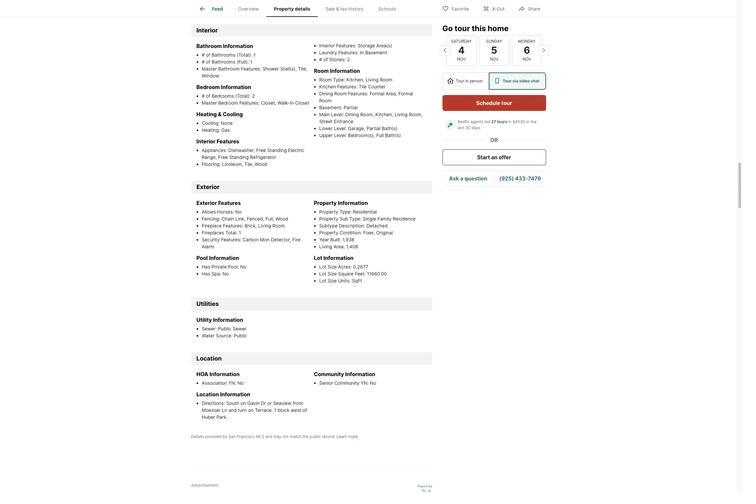 Task type: describe. For each thing, give the bounding box(es) containing it.
fireplaces
[[202, 230, 224, 236]]

start an offer button
[[443, 149, 546, 165]]

dining for room
[[320, 91, 333, 97]]

acres:
[[338, 264, 352, 270]]

electric
[[288, 148, 305, 153]]

in inside option
[[466, 79, 469, 83]]

area:
[[334, 244, 345, 249]]

# inside interior features: storage area(s) laundry features: in basement # of stories: 2
[[320, 57, 322, 62]]

report
[[418, 485, 428, 488]]

chain
[[222, 216, 234, 222]]

ad region
[[191, 489, 432, 492]]

lot left units:
[[320, 278, 327, 284]]

mon
[[260, 237, 270, 242]]

(full):
[[237, 59, 249, 65]]

tour in person
[[456, 79, 483, 83]]

in inside interior features: storage area(s) laundry features: in basement # of stories: 2
[[360, 50, 364, 55]]

tax
[[341, 6, 347, 12]]

report ad
[[418, 485, 432, 488]]

(925) 433-7479
[[500, 175, 542, 182]]

link,
[[236, 216, 246, 222]]

6
[[524, 44, 531, 56]]

1 up shower stall(s), tile, window
[[254, 52, 256, 58]]

garage,
[[348, 126, 366, 131]]

tile, for linoleum,
[[245, 161, 254, 167]]

(total): for bedroom information
[[235, 93, 251, 99]]

or
[[268, 401, 272, 406]]

closet,
[[261, 100, 277, 106]]

& for tax
[[336, 6, 339, 12]]

1 horizontal spatial public
[[234, 333, 247, 339]]

no inside hoa information association yn: no
[[238, 380, 244, 386]]

interior for interior features
[[197, 138, 216, 145]]

saturday
[[451, 39, 472, 44]]

start an offer
[[478, 154, 512, 161]]

1 horizontal spatial standing
[[267, 148, 287, 153]]

schedule tour
[[477, 100, 513, 106]]

2 side from the left
[[374, 5, 383, 10]]

alarm
[[202, 244, 215, 249]]

bedroom information # of bedrooms (total): 2 master bedroom features: closet, walk-in closet
[[197, 84, 309, 106]]

feet:
[[355, 271, 366, 277]]

2 vertical spatial type:
[[350, 216, 362, 222]]

sub
[[340, 216, 348, 222]]

may
[[274, 434, 282, 439]]

tour via video chat
[[503, 79, 540, 83]]

1,938
[[343, 237, 355, 242]]

2 has from the top
[[202, 271, 210, 277]]

living inside dining room, kitchen, living room, street entrance
[[395, 112, 408, 117]]

horses:
[[217, 209, 234, 215]]

subtype
[[320, 223, 338, 229]]

information for community
[[346, 371, 376, 378]]

overview tab
[[231, 1, 267, 17]]

start
[[478, 154, 490, 161]]

level: for lower
[[334, 126, 347, 131]]

via
[[513, 79, 519, 83]]

person
[[470, 79, 483, 83]]

redfin
[[458, 119, 470, 124]]

or
[[491, 137, 498, 143]]

moesser
[[202, 408, 221, 413]]

directions:
[[202, 401, 227, 406]]

pool:
[[228, 264, 239, 270]]

bedrooms
[[212, 93, 234, 99]]

heating
[[197, 111, 217, 118]]

lower
[[320, 126, 333, 131]]

of inside the south on gavin dr or seaview from moesser ln and turn on terrace. 1 block west of huber park.
[[303, 408, 307, 413]]

tour for tour via video chat
[[503, 79, 512, 83]]

0 horizontal spatial free
[[218, 155, 228, 160]]

in inside bedroom information # of bedrooms (total): 2 master bedroom features: closet, walk-in closet
[[290, 100, 294, 106]]

level: for main
[[331, 112, 344, 117]]

0 horizontal spatial standing
[[229, 155, 249, 160]]

11660.00
[[367, 271, 387, 277]]

features: inside bedroom information # of bedrooms (total): 2 master bedroom features: closet, walk-in closet
[[240, 100, 260, 106]]

formal area, formal room
[[320, 91, 414, 103]]

description:
[[339, 223, 365, 229]]

a
[[461, 175, 464, 182]]

7479
[[528, 175, 542, 182]]

spa:
[[212, 271, 221, 277]]

family
[[378, 216, 392, 222]]

type: for room
[[333, 77, 345, 83]]

storage
[[358, 43, 375, 48]]

stories:
[[329, 57, 346, 62]]

parking
[[320, 5, 336, 10]]

x-
[[493, 6, 497, 11]]

fixer,
[[364, 230, 375, 236]]

2 bathrooms from the top
[[212, 59, 236, 65]]

0 vertical spatial on
[[241, 401, 246, 406]]

2 vertical spatial level:
[[334, 133, 347, 138]]

features for exterior
[[218, 200, 241, 206]]

kitchen, inside room information room type: kitchen, living room kitchen features: tile counter
[[347, 77, 365, 83]]

2 room, from the left
[[409, 112, 423, 117]]

home
[[488, 24, 509, 33]]

and inside the south on gavin dr or seaview from moesser ln and turn on terrace. 1 block west of huber park.
[[229, 408, 237, 413]]

information for hoa
[[210, 371, 240, 378]]

lower level: garage, partial bath(s) upper level: bedroom(s), full bath(s)
[[320, 126, 401, 138]]

offer
[[499, 154, 512, 161]]

south
[[227, 401, 239, 406]]

monday 6 nov
[[519, 39, 536, 62]]

0 vertical spatial bedroom
[[197, 84, 220, 91]]

1 vertical spatial bathroom
[[218, 66, 240, 72]]

fenced,
[[247, 216, 265, 222]]

tour for go
[[455, 24, 470, 33]]

full,
[[266, 216, 275, 222]]

information for room
[[330, 68, 360, 74]]

days
[[472, 125, 481, 130]]

laundry
[[320, 50, 337, 55]]

private
[[212, 264, 227, 270]]

chat
[[531, 79, 540, 83]]

gas
[[222, 127, 230, 133]]

living inside room information room type: kitchen, living room kitchen features: tile counter
[[366, 77, 379, 83]]

yn: inside hoa information association yn: no
[[229, 380, 236, 386]]

units:
[[338, 278, 351, 284]]

built:
[[331, 237, 341, 242]]

1 formal from the left
[[370, 91, 385, 97]]

sale & tax history tab
[[318, 1, 371, 17]]

feed link
[[199, 5, 223, 13]]

utility
[[197, 317, 212, 323]]

0 vertical spatial community
[[314, 371, 344, 378]]

0 vertical spatial public
[[218, 326, 232, 332]]

basement:
[[320, 105, 343, 110]]

nov for 6
[[523, 57, 532, 62]]

location for location
[[197, 355, 222, 362]]

security features:
[[202, 237, 243, 242]]

tour for tour in person
[[456, 79, 465, 83]]

location for location information
[[197, 391, 219, 398]]

(total): for bathroom information
[[237, 52, 252, 58]]

refrigerator
[[250, 155, 276, 160]]

lot left 'acres:'
[[320, 264, 327, 270]]

parking access: side by side
[[320, 5, 383, 10]]

tab list containing feed
[[191, 0, 409, 17]]

94530
[[513, 119, 526, 124]]

previous image
[[440, 45, 451, 56]]

ad
[[429, 485, 432, 488]]

1 vertical spatial community
[[335, 380, 360, 386]]

information for location
[[220, 391, 250, 398]]

utilities
[[197, 301, 219, 308]]

details
[[191, 434, 204, 439]]

redfin agents led 27 tours in 94530
[[458, 119, 526, 124]]

x-out
[[493, 6, 505, 11]]

the inside in the last 30 days
[[531, 119, 537, 124]]

2 size from the top
[[328, 271, 337, 277]]

lot information lot size acres: 0.2677 lot size square feet: 11660.00 lot size units: sqft
[[314, 255, 387, 284]]

share button
[[513, 1, 546, 15]]



Task type: locate. For each thing, give the bounding box(es) containing it.
room inside the 'exterior features allows horses: no fencing: chain link, fenced, full, wood fireplace features: brick, living room fireplaces total: 1'
[[273, 223, 285, 229]]

0 vertical spatial bathroom
[[197, 43, 222, 49]]

next image
[[539, 45, 549, 56]]

0 vertical spatial bath(s)
[[382, 126, 398, 131]]

information
[[223, 43, 253, 49], [330, 68, 360, 74], [221, 84, 251, 91], [338, 200, 368, 206], [209, 255, 239, 261], [324, 255, 354, 261], [213, 317, 243, 323], [210, 371, 240, 378], [346, 371, 376, 378], [220, 391, 250, 398]]

tile, inside shower stall(s), tile, window
[[298, 66, 308, 72]]

match
[[290, 434, 302, 439]]

schedule tour button
[[443, 95, 546, 111]]

interior for interior
[[197, 27, 218, 34]]

# inside bedroom information # of bedrooms (total): 2 master bedroom features: closet, walk-in closet
[[202, 93, 205, 99]]

nov down 6
[[523, 57, 532, 62]]

location up directions:
[[197, 391, 219, 398]]

and down south
[[229, 408, 237, 413]]

partial inside lower level: garage, partial bath(s) upper level: bedroom(s), full bath(s)
[[367, 126, 381, 131]]

exterior down flooring:
[[197, 184, 220, 191]]

1 horizontal spatial wood
[[276, 216, 288, 222]]

yn:
[[229, 380, 236, 386], [361, 380, 369, 386]]

1
[[254, 52, 256, 58], [250, 59, 253, 65], [239, 230, 241, 236], [274, 408, 277, 413]]

1 horizontal spatial yn:
[[361, 380, 369, 386]]

features:
[[336, 43, 357, 48], [339, 50, 359, 55], [241, 66, 261, 72], [338, 84, 358, 90], [348, 91, 369, 97], [240, 100, 260, 106], [223, 223, 244, 229], [221, 237, 242, 242]]

free down "appliances:" at the top left
[[218, 155, 228, 160]]

bathroom
[[197, 43, 222, 49], [218, 66, 240, 72]]

main level:
[[320, 112, 345, 117]]

3 nov from the left
[[523, 57, 532, 62]]

tour
[[456, 79, 465, 83], [503, 79, 512, 83]]

1 horizontal spatial formal
[[399, 91, 414, 97]]

size left 'acres:'
[[328, 264, 337, 270]]

ask a question link
[[449, 175, 488, 182]]

1 vertical spatial size
[[328, 271, 337, 277]]

1 horizontal spatial &
[[336, 6, 339, 12]]

0 horizontal spatial partial
[[344, 105, 358, 110]]

information for pool
[[209, 255, 239, 261]]

2 right stories:
[[347, 57, 350, 62]]

main
[[320, 112, 330, 117]]

0.2677
[[353, 264, 369, 270]]

exterior up "allows"
[[197, 200, 217, 206]]

1 vertical spatial bedroom
[[218, 100, 238, 106]]

(total): inside bedroom information # of bedrooms (total): 2 master bedroom features: closet, walk-in closet
[[235, 93, 251, 99]]

side right by
[[374, 5, 383, 10]]

nov inside sunday 5 nov
[[490, 57, 499, 62]]

type: up description:
[[350, 216, 362, 222]]

1 tour from the left
[[456, 79, 465, 83]]

1 vertical spatial standing
[[229, 155, 249, 160]]

0 vertical spatial (total):
[[237, 52, 252, 58]]

0 vertical spatial in
[[360, 50, 364, 55]]

0 horizontal spatial wood
[[255, 161, 268, 167]]

room inside formal area, formal room
[[320, 98, 332, 103]]

1 horizontal spatial on
[[248, 408, 254, 413]]

size left units:
[[328, 278, 337, 284]]

room information room type: kitchen, living room kitchen features: tile counter
[[314, 68, 393, 90]]

0 vertical spatial master
[[202, 66, 217, 72]]

utility information sewer: public sewer water source: public
[[197, 317, 247, 339]]

formal right area,
[[399, 91, 414, 97]]

0 vertical spatial features
[[217, 138, 240, 145]]

1 vertical spatial (total):
[[235, 93, 251, 99]]

1 vertical spatial kitchen,
[[376, 112, 394, 117]]

overview
[[238, 6, 259, 12]]

flooring: linoleum, tile, wood
[[202, 161, 268, 167]]

nov
[[458, 57, 466, 62], [490, 57, 499, 62], [523, 57, 532, 62]]

in inside in the last 30 days
[[527, 119, 530, 124]]

nov down 5
[[490, 57, 499, 62]]

features inside the 'exterior features allows horses: no fencing: chain link, fenced, full, wood fireplace features: brick, living room fireplaces total: 1'
[[218, 200, 241, 206]]

tour up saturday
[[455, 24, 470, 33]]

living inside property information property type: residential property sub type: single family residence subtype description: detached property condition: fixer, original year built: 1,938 living area: 1,408
[[320, 244, 332, 249]]

1 horizontal spatial the
[[531, 119, 537, 124]]

has down pool
[[202, 264, 210, 270]]

ln
[[222, 408, 227, 413]]

0 vertical spatial tour
[[455, 24, 470, 33]]

1 vertical spatial tour
[[502, 100, 513, 106]]

0 horizontal spatial tour
[[456, 79, 465, 83]]

1 has from the top
[[202, 264, 210, 270]]

location up hoa in the bottom left of the page
[[197, 355, 222, 362]]

3 size from the top
[[328, 278, 337, 284]]

features: inside the 'exterior features allows horses: no fencing: chain link, fenced, full, wood fireplace features: brick, living room fireplaces total: 1'
[[223, 223, 244, 229]]

information inside hoa information association yn: no
[[210, 371, 240, 378]]

1 bathrooms from the top
[[212, 52, 236, 58]]

side left by
[[356, 5, 365, 10]]

standing down dishwasher, at the top left of page
[[229, 155, 249, 160]]

exterior for exterior features allows horses: no fencing: chain link, fenced, full, wood fireplace features: brick, living room fireplaces total: 1
[[197, 200, 217, 206]]

bath(s) right "full"
[[385, 133, 401, 138]]

tour right schedule
[[502, 100, 513, 106]]

tour for schedule
[[502, 100, 513, 106]]

feed
[[212, 6, 223, 12]]

nov inside the saturday 4 nov
[[458, 57, 466, 62]]

None button
[[447, 35, 477, 66], [480, 35, 510, 66], [512, 35, 542, 66], [447, 35, 477, 66], [480, 35, 510, 66], [512, 35, 542, 66]]

dining inside dining room, kitchen, living room, street entrance
[[345, 112, 359, 117]]

in right 94530 on the right
[[527, 119, 530, 124]]

dining room features:
[[320, 91, 370, 97]]

interior for interior features: storage area(s) laundry features: in basement # of stories: 2
[[320, 43, 335, 48]]

yn: inside community information senior community yn: no
[[361, 380, 369, 386]]

0 horizontal spatial yn:
[[229, 380, 236, 386]]

hoa
[[197, 371, 208, 378]]

heating & cooling cooling: none heating: gas
[[197, 111, 243, 133]]

433-
[[516, 175, 528, 182]]

1 horizontal spatial in
[[360, 50, 364, 55]]

no inside the 'exterior features allows horses: no fencing: chain link, fenced, full, wood fireplace features: brick, living room fireplaces total: 1'
[[235, 209, 242, 215]]

information inside community information senior community yn: no
[[346, 371, 376, 378]]

type: for property
[[340, 209, 352, 215]]

lot left square
[[320, 271, 327, 277]]

0 horizontal spatial side
[[356, 5, 365, 10]]

0 vertical spatial 2
[[347, 57, 350, 62]]

0 vertical spatial free
[[256, 148, 266, 153]]

0 vertical spatial dining
[[320, 91, 333, 97]]

living up counter
[[366, 77, 379, 83]]

1 right the total:
[[239, 230, 241, 236]]

1 horizontal spatial tile,
[[298, 66, 308, 72]]

water
[[202, 333, 215, 339]]

1 horizontal spatial room,
[[409, 112, 423, 117]]

of
[[206, 52, 211, 58], [324, 57, 328, 62], [206, 59, 211, 65], [206, 93, 211, 99], [303, 408, 307, 413]]

public down sewer
[[234, 333, 247, 339]]

0 horizontal spatial room,
[[361, 112, 374, 117]]

master up window
[[202, 66, 217, 72]]

fire
[[293, 237, 301, 242]]

2 horizontal spatial nov
[[523, 57, 532, 62]]

0 vertical spatial level:
[[331, 112, 344, 117]]

0 vertical spatial exterior
[[197, 184, 220, 191]]

1 location from the top
[[197, 355, 222, 362]]

lot down year
[[314, 255, 323, 261]]

in left person
[[466, 79, 469, 83]]

1 horizontal spatial and
[[266, 434, 273, 439]]

tile, right stall(s),
[[298, 66, 308, 72]]

bath(s) up "full"
[[382, 126, 398, 131]]

formal down counter
[[370, 91, 385, 97]]

kitchen, up "full"
[[376, 112, 394, 117]]

2 exterior from the top
[[197, 200, 217, 206]]

& left tax
[[336, 6, 339, 12]]

1 room, from the left
[[361, 112, 374, 117]]

linoleum,
[[222, 161, 243, 167]]

list box
[[443, 73, 546, 90]]

1 exterior from the top
[[197, 184, 220, 191]]

1 vertical spatial on
[[248, 408, 254, 413]]

2 vertical spatial size
[[328, 278, 337, 284]]

1 vertical spatial bathrooms
[[212, 59, 236, 65]]

room
[[314, 68, 329, 74], [320, 77, 332, 83], [380, 77, 393, 83], [335, 91, 347, 97], [320, 98, 332, 103], [273, 223, 285, 229]]

tile, for stall(s),
[[298, 66, 308, 72]]

information for bathroom
[[223, 43, 253, 49]]

standing up refrigerator
[[267, 148, 287, 153]]

public up source:
[[218, 326, 232, 332]]

1 horizontal spatial side
[[374, 5, 383, 10]]

2 horizontal spatial in
[[527, 119, 530, 124]]

dining up entrance
[[345, 112, 359, 117]]

0 horizontal spatial the
[[303, 434, 309, 439]]

0 vertical spatial size
[[328, 264, 337, 270]]

exterior inside the 'exterior features allows horses: no fencing: chain link, fenced, full, wood fireplace features: brick, living room fireplaces total: 1'
[[197, 200, 217, 206]]

in right tours
[[509, 119, 512, 124]]

0 horizontal spatial tour
[[455, 24, 470, 33]]

level:
[[331, 112, 344, 117], [334, 126, 347, 131], [334, 133, 347, 138]]

2 formal from the left
[[399, 91, 414, 97]]

2
[[347, 57, 350, 62], [252, 93, 255, 99]]

1 vertical spatial 2
[[252, 93, 255, 99]]

master inside bedroom information # of bedrooms (total): 2 master bedroom features: closet, walk-in closet
[[202, 100, 217, 106]]

1 left block on the bottom of page
[[274, 408, 277, 413]]

bathroom inside bathroom information # of bathrooms (total): 1 # of bathrooms (full): 1
[[197, 43, 222, 49]]

seaview
[[273, 401, 292, 406]]

& up the none
[[218, 111, 222, 118]]

1 horizontal spatial free
[[256, 148, 266, 153]]

schools tab
[[371, 1, 404, 17]]

list box containing tour in person
[[443, 73, 546, 90]]

1 yn: from the left
[[229, 380, 236, 386]]

dining for room,
[[345, 112, 359, 117]]

by
[[367, 5, 372, 10]]

bathroom information # of bathrooms (total): 1 # of bathrooms (full): 1
[[197, 43, 256, 65]]

1 vertical spatial master
[[202, 100, 217, 106]]

features down gas
[[217, 138, 240, 145]]

dining down 'kitchen'
[[320, 91, 333, 97]]

community up senior on the left bottom of the page
[[314, 371, 344, 378]]

0 vertical spatial &
[[336, 6, 339, 12]]

wood down refrigerator
[[255, 161, 268, 167]]

0 vertical spatial interior
[[197, 27, 218, 34]]

carbon mon detector, fire alarm
[[202, 237, 301, 249]]

1 vertical spatial partial
[[367, 126, 381, 131]]

tour left person
[[456, 79, 465, 83]]

0 horizontal spatial formal
[[370, 91, 385, 97]]

& inside heating & cooling cooling: none heating: gas
[[218, 111, 222, 118]]

location
[[197, 355, 222, 362], [197, 391, 219, 398]]

partial down the dining room features:
[[344, 105, 358, 110]]

nov for 4
[[458, 57, 466, 62]]

ask
[[449, 175, 459, 182]]

2 yn: from the left
[[361, 380, 369, 386]]

1 vertical spatial &
[[218, 111, 222, 118]]

2 location from the top
[[197, 391, 219, 398]]

the right 94530 on the right
[[531, 119, 537, 124]]

2 inside bedroom information # of bedrooms (total): 2 master bedroom features: closet, walk-in closet
[[252, 93, 255, 99]]

1 vertical spatial type:
[[340, 209, 352, 215]]

features for interior
[[217, 138, 240, 145]]

1 horizontal spatial kitchen,
[[376, 112, 394, 117]]

1 vertical spatial dining
[[345, 112, 359, 117]]

1 horizontal spatial partial
[[367, 126, 381, 131]]

information inside bathroom information # of bathrooms (total): 1 # of bathrooms (full): 1
[[223, 43, 253, 49]]

bedroom down window
[[197, 84, 220, 91]]

basement: partial
[[320, 105, 358, 110]]

record.
[[322, 434, 336, 439]]

dishwasher,
[[229, 148, 255, 153]]

living inside the 'exterior features allows horses: no fencing: chain link, fenced, full, wood fireplace features: brick, living room fireplaces total: 1'
[[258, 223, 271, 229]]

2 nov from the left
[[490, 57, 499, 62]]

information inside room information room type: kitchen, living room kitchen features: tile counter
[[330, 68, 360, 74]]

exterior features allows horses: no fencing: chain link, fenced, full, wood fireplace features: brick, living room fireplaces total: 1
[[197, 200, 288, 236]]

1 vertical spatial interior
[[320, 43, 335, 48]]

has left spa:
[[202, 271, 210, 277]]

interior down feed link
[[197, 27, 218, 34]]

information for utility
[[213, 317, 243, 323]]

information for lot
[[324, 255, 354, 261]]

information for bedroom
[[221, 84, 251, 91]]

1 nov from the left
[[458, 57, 466, 62]]

1 horizontal spatial tour
[[503, 79, 512, 83]]

area(s)
[[377, 43, 392, 48]]

square
[[338, 271, 354, 277]]

interior inside interior features: storage area(s) laundry features: in basement # of stories: 2
[[320, 43, 335, 48]]

living down area,
[[395, 112, 408, 117]]

0 horizontal spatial &
[[218, 111, 222, 118]]

1 horizontal spatial tour
[[502, 100, 513, 106]]

1 horizontal spatial dining
[[345, 112, 359, 117]]

free up refrigerator
[[256, 148, 266, 153]]

dining
[[320, 91, 333, 97], [345, 112, 359, 117]]

0 vertical spatial standing
[[267, 148, 287, 153]]

information inside utility information sewer: public sewer water source: public
[[213, 317, 243, 323]]

mls
[[256, 434, 264, 439]]

property details tab
[[267, 1, 318, 17]]

1 horizontal spatial nov
[[490, 57, 499, 62]]

0 vertical spatial wood
[[255, 161, 268, 167]]

community right senior on the left bottom of the page
[[335, 380, 360, 386]]

0 vertical spatial the
[[531, 119, 537, 124]]

nov down 4
[[458, 57, 466, 62]]

1 vertical spatial and
[[266, 434, 273, 439]]

& inside tab
[[336, 6, 339, 12]]

0 horizontal spatial 2
[[252, 93, 255, 99]]

(total): up (full):
[[237, 52, 252, 58]]

location information
[[197, 391, 250, 398]]

by
[[223, 434, 228, 439]]

living down year
[[320, 244, 332, 249]]

range,
[[202, 155, 217, 160]]

in left "closet"
[[290, 100, 294, 106]]

2 tour from the left
[[503, 79, 512, 83]]

nov for 5
[[490, 57, 499, 62]]

property inside tab
[[274, 6, 294, 12]]

pool
[[197, 255, 208, 261]]

on up turn
[[241, 401, 246, 406]]

fireplace
[[202, 223, 222, 229]]

exterior for exterior
[[197, 184, 220, 191]]

sewer:
[[202, 326, 217, 332]]

bedroom down bedrooms
[[218, 100, 238, 106]]

tour inside button
[[502, 100, 513, 106]]

shower
[[263, 66, 279, 72]]

0 vertical spatial tile,
[[298, 66, 308, 72]]

1 inside the south on gavin dr or seaview from moesser ln and turn on terrace. 1 block west of huber park.
[[274, 408, 277, 413]]

closet
[[295, 100, 309, 106]]

type: up 'sub'
[[340, 209, 352, 215]]

saturday 4 nov
[[451, 39, 472, 62]]

community information senior community yn: no
[[314, 371, 377, 386]]

& for cooling
[[218, 111, 222, 118]]

master bathroom features:
[[202, 66, 263, 72]]

1 side from the left
[[356, 5, 365, 10]]

information inside lot information lot size acres: 0.2677 lot size square feet: 11660.00 lot size units: sqft
[[324, 255, 354, 261]]

ask a question
[[449, 175, 488, 182]]

(total): right bedrooms
[[235, 93, 251, 99]]

information inside bedroom information # of bedrooms (total): 2 master bedroom features: closet, walk-in closet
[[221, 84, 251, 91]]

side
[[356, 5, 365, 10], [374, 5, 383, 10]]

kitchen, up tile
[[347, 77, 365, 83]]

(total): inside bathroom information # of bathrooms (total): 1 # of bathrooms (full): 1
[[237, 52, 252, 58]]

tour inside 'option'
[[503, 79, 512, 83]]

2 master from the top
[[202, 100, 217, 106]]

0 vertical spatial partial
[[344, 105, 358, 110]]

0 horizontal spatial tile,
[[245, 161, 254, 167]]

bathroom down bathroom information # of bathrooms (total): 1 # of bathrooms (full): 1
[[218, 66, 240, 72]]

0 horizontal spatial in
[[290, 100, 294, 106]]

0 vertical spatial and
[[229, 408, 237, 413]]

0 vertical spatial type:
[[333, 77, 345, 83]]

partial
[[344, 105, 358, 110], [367, 126, 381, 131]]

1 vertical spatial level:
[[334, 126, 347, 131]]

features up horses:
[[218, 200, 241, 206]]

&
[[336, 6, 339, 12], [218, 111, 222, 118]]

gavin
[[248, 401, 260, 406]]

sewer
[[233, 326, 247, 332]]

tab list
[[191, 0, 409, 17]]

2 inside interior features: storage area(s) laundry features: in basement # of stories: 2
[[347, 57, 350, 62]]

block
[[278, 408, 290, 413]]

tour via video chat option
[[489, 73, 546, 90]]

brick,
[[245, 223, 257, 229]]

1 master from the top
[[202, 66, 217, 72]]

master
[[202, 66, 217, 72], [202, 100, 217, 106]]

tour left via
[[503, 79, 512, 83]]

free
[[256, 148, 266, 153], [218, 155, 228, 160]]

1 horizontal spatial in
[[509, 119, 512, 124]]

master up heating
[[202, 100, 217, 106]]

0 horizontal spatial public
[[218, 326, 232, 332]]

type: up 'kitchen'
[[333, 77, 345, 83]]

1 right (full):
[[250, 59, 253, 65]]

kitchen, inside dining room, kitchen, living room, street entrance
[[376, 112, 394, 117]]

1 vertical spatial bath(s)
[[385, 133, 401, 138]]

dr
[[261, 401, 266, 406]]

0 horizontal spatial on
[[241, 401, 246, 406]]

area,
[[386, 91, 398, 97]]

details provided by san francisco mls and may not match the public record. learn more.
[[191, 434, 359, 439]]

1 vertical spatial public
[[234, 333, 247, 339]]

size
[[328, 264, 337, 270], [328, 271, 337, 277], [328, 278, 337, 284]]

1 horizontal spatial 2
[[347, 57, 350, 62]]

1 vertical spatial in
[[290, 100, 294, 106]]

1 vertical spatial exterior
[[197, 200, 217, 206]]

size left square
[[328, 271, 337, 277]]

no inside community information senior community yn: no
[[370, 380, 377, 386]]

living down full,
[[258, 223, 271, 229]]

wood inside the 'exterior features allows horses: no fencing: chain link, fenced, full, wood fireplace features: brick, living room fireplaces total: 1'
[[276, 216, 288, 222]]

carbon
[[243, 237, 259, 242]]

terrace.
[[255, 408, 273, 413]]

formal
[[370, 91, 385, 97], [399, 91, 414, 97]]

0 horizontal spatial kitchen,
[[347, 77, 365, 83]]

type: inside room information room type: kitchen, living room kitchen features: tile counter
[[333, 77, 345, 83]]

0 vertical spatial bathrooms
[[212, 52, 236, 58]]

on down gavin
[[248, 408, 254, 413]]

1 vertical spatial has
[[202, 271, 210, 277]]

francisco
[[237, 434, 255, 439]]

nov inside monday 6 nov
[[523, 57, 532, 62]]

bathroom up window
[[197, 43, 222, 49]]

interior up laundry
[[320, 43, 335, 48]]

information inside property information property type: residential property sub type: single family residence subtype description: detached property condition: fixer, original year built: 1,938 living area: 1,408
[[338, 200, 368, 206]]

information for property
[[338, 200, 368, 206]]

of inside interior features: storage area(s) laundry features: in basement # of stories: 2
[[324, 57, 328, 62]]

tour inside option
[[456, 79, 465, 83]]

features: inside room information room type: kitchen, living room kitchen features: tile counter
[[338, 84, 358, 90]]

0 horizontal spatial in
[[466, 79, 469, 83]]

partial up "full"
[[367, 126, 381, 131]]

information inside pool information has private pool: no has spa: no
[[209, 255, 239, 261]]

led
[[485, 119, 491, 124]]

0 vertical spatial kitchen,
[[347, 77, 365, 83]]

wood
[[255, 161, 268, 167], [276, 216, 288, 222]]

1 vertical spatial features
[[218, 200, 241, 206]]

interior down heating:
[[197, 138, 216, 145]]

in down storage
[[360, 50, 364, 55]]

tour in person option
[[443, 73, 489, 90]]

tile, down dishwasher, free standing electric range, free standing refrigerator in the top left of the page
[[245, 161, 254, 167]]

of inside bedroom information # of bedrooms (total): 2 master bedroom features: closet, walk-in closet
[[206, 93, 211, 99]]

2 down shower stall(s), tile, window
[[252, 93, 255, 99]]

year
[[320, 237, 329, 242]]

monday
[[519, 39, 536, 44]]

provided
[[205, 434, 222, 439]]

favorite
[[452, 6, 469, 11]]

turn
[[238, 408, 247, 413]]

1 vertical spatial location
[[197, 391, 219, 398]]

favorite button
[[437, 1, 475, 15]]

the left public
[[303, 434, 309, 439]]

1 size from the top
[[328, 264, 337, 270]]

wood right full,
[[276, 216, 288, 222]]

1 vertical spatial tile,
[[245, 161, 254, 167]]

and left may
[[266, 434, 273, 439]]

0 vertical spatial location
[[197, 355, 222, 362]]

dining room, kitchen, living room, street entrance
[[320, 112, 423, 124]]

1 inside the 'exterior features allows horses: no fencing: chain link, fenced, full, wood fireplace features: brick, living room fireplaces total: 1'
[[239, 230, 241, 236]]



Task type: vqa. For each thing, say whether or not it's contained in the screenshot.
the rightmost Chicago,
no



